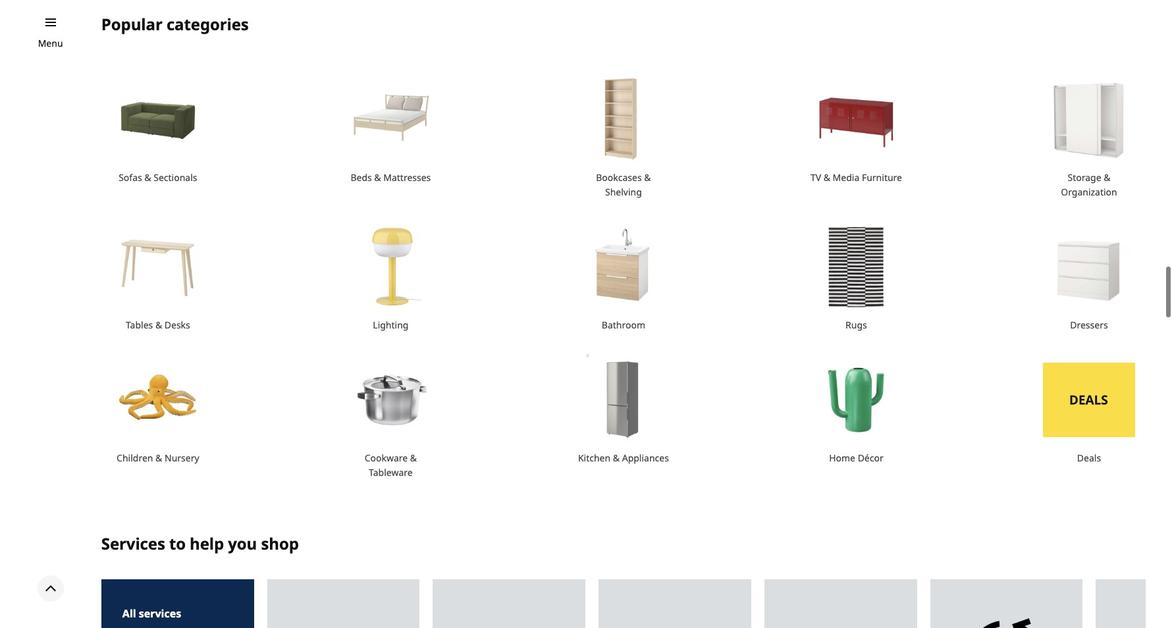 Task type: locate. For each thing, give the bounding box(es) containing it.
& for beds
[[374, 171, 381, 184]]

all services link
[[101, 580, 254, 628]]

storage
[[1068, 171, 1102, 184]]

& right storage
[[1104, 171, 1111, 184]]

nursery
[[165, 452, 199, 464]]

& right 'sofas' on the top
[[144, 171, 151, 184]]

& right tv
[[824, 171, 831, 184]]

tables
[[126, 319, 153, 331]]

appliances
[[622, 452, 669, 464]]

children & nursery
[[117, 452, 199, 464]]

delivery image
[[433, 580, 586, 628]]

storage & organization
[[1061, 171, 1118, 198]]

all
[[122, 607, 136, 621]]

deals
[[1078, 452, 1102, 464]]

services to help you shop
[[101, 533, 299, 555]]

home
[[829, 452, 856, 464]]

sofas & sectionals link
[[119, 171, 197, 184]]

& for tv
[[824, 171, 831, 184]]

tableware
[[369, 466, 413, 479]]

home décor
[[829, 452, 884, 464]]

beds & mattresses
[[351, 171, 431, 184]]

& up tableware
[[410, 452, 417, 464]]

shop
[[261, 533, 299, 555]]

popular
[[101, 13, 163, 35]]

lighting
[[373, 319, 409, 331]]

& left nursery
[[156, 452, 162, 464]]

categories
[[167, 13, 249, 35]]

lighting link
[[373, 319, 409, 331]]

shop home decor image
[[811, 354, 903, 446]]

shop tables and desks image
[[112, 221, 204, 313]]

rugs
[[846, 319, 867, 331]]

& right beds
[[374, 171, 381, 184]]

media
[[833, 171, 860, 184]]

shelving
[[605, 186, 642, 198]]

& for storage
[[1104, 171, 1111, 184]]

buyback & resell image
[[931, 580, 1083, 628]]

& inside cookware & tableware
[[410, 452, 417, 464]]

& for children
[[156, 452, 162, 464]]

& inside storage & organization
[[1104, 171, 1111, 184]]

rugs link
[[846, 319, 867, 331]]

services
[[139, 607, 181, 621]]

& right kitchen
[[613, 452, 620, 464]]

popular categories
[[101, 13, 249, 35]]

& for sofas
[[144, 171, 151, 184]]

tv & media furniture link
[[811, 171, 902, 184]]

cookware & tableware link
[[365, 452, 417, 479]]

& for bookcases
[[644, 171, 651, 184]]

& inside "bookcases & shelving"
[[644, 171, 651, 184]]

click and collect image
[[599, 580, 752, 628]]

bathroom
[[602, 319, 646, 331]]

& right bookcases
[[644, 171, 651, 184]]

bookcases & shelving
[[596, 171, 651, 198]]

menu
[[38, 37, 63, 49]]

shop cookware and tablewares image
[[345, 354, 437, 446]]

planning online and in-store image
[[267, 580, 420, 628]]

shop bathroom items image
[[578, 221, 670, 313]]

& for kitchen
[[613, 452, 620, 464]]

beds & mattresses link
[[351, 171, 431, 184]]

children & nursery link
[[117, 452, 199, 464]]

kitchen & appliances
[[578, 452, 669, 464]]

shop baby and kids image
[[112, 354, 204, 446]]

tv & media furniture
[[811, 171, 902, 184]]

& left desks
[[155, 319, 162, 331]]

&
[[144, 171, 151, 184], [374, 171, 381, 184], [644, 171, 651, 184], [824, 171, 831, 184], [1104, 171, 1111, 184], [155, 319, 162, 331], [156, 452, 162, 464], [410, 452, 417, 464], [613, 452, 620, 464]]

décor
[[858, 452, 884, 464]]

bookcases
[[596, 171, 642, 184]]



Task type: describe. For each thing, give the bounding box(es) containing it.
mattresses
[[384, 171, 431, 184]]

financing image
[[765, 580, 917, 628]]

taskrabbit assembly image
[[1096, 580, 1173, 628]]

help
[[190, 533, 224, 555]]

furniture
[[862, 171, 902, 184]]

tables & desks link
[[126, 319, 190, 331]]

dressers link
[[1071, 319, 1108, 331]]

shop sofas and sectionals image
[[112, 73, 204, 165]]

shop armoires and wardrobes image
[[1043, 221, 1136, 313]]

shop tv and media furniture image
[[811, 73, 903, 165]]

beds
[[351, 171, 372, 184]]

shop storage and organization image
[[1043, 73, 1136, 165]]

shop bookcases and shelving units image
[[578, 73, 670, 165]]

shop deals image
[[1043, 354, 1136, 446]]

& for cookware
[[410, 452, 417, 464]]

storage & organization link
[[1061, 171, 1118, 198]]

children
[[117, 452, 153, 464]]

deals link
[[1078, 452, 1102, 464]]

menu button
[[38, 36, 63, 51]]

kitchen & appliances link
[[578, 452, 669, 464]]

shop kitchen and appliances image
[[578, 354, 670, 446]]

tables & desks
[[126, 319, 190, 331]]

& for tables
[[155, 319, 162, 331]]

tv
[[811, 171, 822, 184]]

bookcases & shelving link
[[596, 171, 651, 198]]

you
[[228, 533, 257, 555]]

to
[[169, 533, 186, 555]]

sectionals
[[154, 171, 197, 184]]

cookware
[[365, 452, 408, 464]]

services
[[101, 533, 165, 555]]

organization
[[1061, 186, 1118, 198]]

desks
[[165, 319, 190, 331]]

sofas
[[119, 171, 142, 184]]

home décor link
[[829, 452, 884, 464]]

shop beds and mattresses image
[[345, 73, 437, 165]]

all services
[[122, 607, 181, 621]]

kitchen
[[578, 452, 611, 464]]

cookware & tableware
[[365, 452, 417, 479]]

shop lighting image
[[345, 221, 437, 313]]

bathroom link
[[602, 319, 646, 331]]

dressers
[[1071, 319, 1108, 331]]

shop rugs image
[[811, 221, 903, 313]]

sofas & sectionals
[[119, 171, 197, 184]]



Task type: vqa. For each thing, say whether or not it's contained in the screenshot.
the here within We're on a mission to create a better everyday life for people all over the world, and we take our responsibility seriously in the local communities where we're present. We want to help build a society that's fairer and more equal and we want to do it through thoughtful and enduring actions. Above all, we want our community outreach to have a positive impact on people and planet wherever we are and whatever we're doing. From standing up for equal rights to social entrepreneurship and community engagement, here are the many ways in which we put people first.
no



